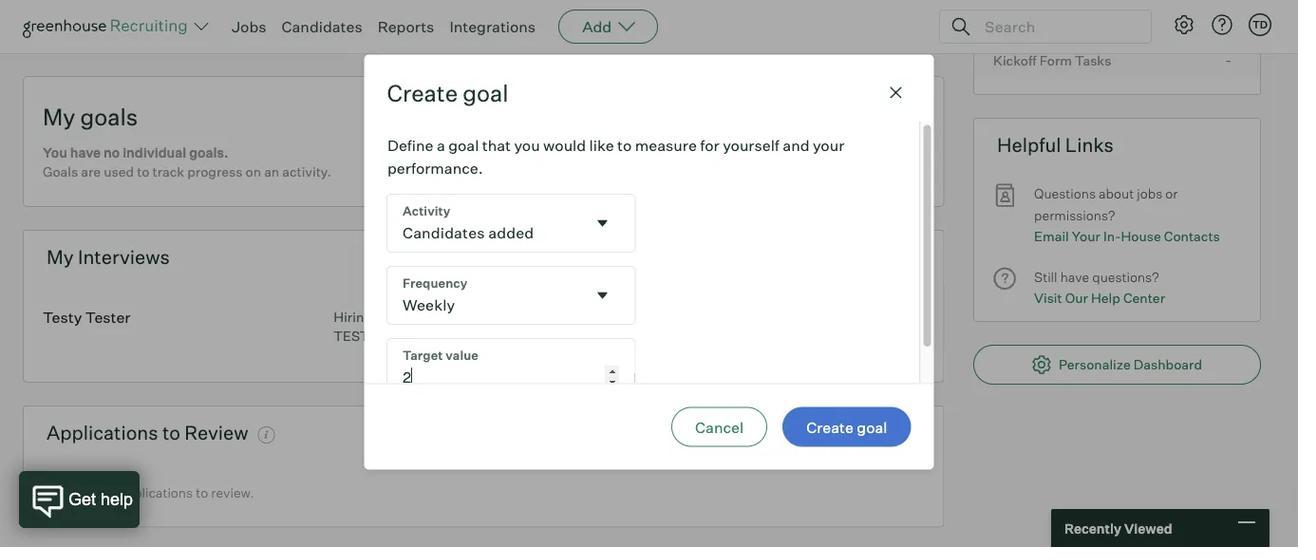 Task type: describe. For each thing, give the bounding box(es) containing it.
or
[[1166, 185, 1178, 202]]

screen
[[433, 309, 477, 325]]

help
[[1091, 289, 1121, 306]]

kickoff form tasks
[[993, 52, 1112, 69]]

email your in-house contacts link
[[1034, 226, 1220, 247]]

dashboard
[[1134, 356, 1202, 373]]

helpful
[[997, 133, 1061, 157]]

questions
[[1034, 185, 1096, 202]]

candidates
[[282, 17, 362, 36]]

goals
[[43, 164, 78, 180]]

manager
[[375, 309, 430, 325]]

an
[[264, 164, 279, 180]]

reports
[[378, 17, 434, 36]]

to left review.
[[196, 485, 208, 501]]

have for are
[[70, 145, 101, 161]]

used
[[104, 164, 134, 180]]

testy tester
[[43, 307, 131, 326]]

goals
[[80, 103, 138, 131]]

progress
[[187, 164, 243, 180]]

td button
[[1245, 9, 1275, 40]]

cancel
[[695, 417, 744, 436]]

are
[[81, 164, 101, 180]]

test
[[334, 328, 369, 344]]

interviews
[[78, 245, 170, 269]]

contacts
[[1164, 228, 1220, 245]]

integrations link
[[450, 17, 536, 36]]

define a goal that you would like to measure for yourself and your performance.
[[387, 135, 844, 177]]

configure image
[[1173, 13, 1196, 36]]

personalize
[[1059, 356, 1131, 373]]

candidates link
[[282, 17, 362, 36]]

like
[[589, 135, 614, 154]]

that
[[482, 135, 510, 154]]

add
[[582, 17, 612, 36]]

links
[[1065, 133, 1114, 157]]

your
[[1072, 228, 1101, 245]]

viewed
[[1124, 520, 1172, 536]]

for
[[700, 135, 719, 154]]

would
[[543, 135, 586, 154]]

questions?
[[1092, 268, 1159, 285]]

review.
[[211, 485, 254, 501]]

about
[[1099, 185, 1134, 202]]

individual
[[123, 145, 186, 161]]

td
[[1253, 18, 1268, 31]]

my interviews
[[47, 245, 170, 269]]

performance.
[[387, 158, 483, 177]]

reports link
[[378, 17, 434, 36]]

recently viewed
[[1065, 520, 1172, 536]]

goal inside define a goal that you would like to measure for yourself and your performance.
[[448, 135, 479, 154]]

kickoff
[[993, 52, 1037, 69]]

your
[[813, 135, 844, 154]]

yourself
[[722, 135, 779, 154]]

define
[[387, 135, 433, 154]]

review
[[184, 421, 248, 445]]

visit our help center link
[[1034, 288, 1165, 309]]

goal inside "button"
[[857, 417, 888, 436]]

my for my interviews
[[47, 245, 74, 269]]

1 toggle flyout image from the top
[[593, 213, 612, 232]]

to inside you have no individual goals. goals are used to track progress on an activity.
[[137, 164, 150, 180]]

goals.
[[189, 145, 228, 161]]

form
[[1040, 52, 1072, 69]]

applications
[[119, 485, 193, 501]]

offers
[[993, 14, 1031, 31]]

jobs
[[1137, 185, 1163, 202]]

jobs
[[232, 17, 266, 36]]

on
[[246, 164, 261, 180]]

helpful links
[[997, 133, 1114, 157]]

measure
[[635, 135, 696, 154]]

tester
[[85, 307, 131, 326]]

to left review
[[162, 421, 180, 445]]

to inside define a goal that you would like to measure for yourself and your performance.
[[617, 135, 631, 154]]

integrations
[[450, 17, 536, 36]]



Task type: locate. For each thing, give the bounding box(es) containing it.
create goal
[[387, 78, 509, 107], [821, 106, 902, 125], [806, 417, 888, 436]]

my
[[43, 103, 75, 131], [47, 245, 74, 269]]

greenhouse recruiting image
[[23, 15, 194, 38]]

cancel button
[[672, 407, 768, 447]]

a
[[436, 135, 445, 154]]

track
[[152, 164, 184, 180]]

have up our
[[1061, 268, 1089, 285]]

have inside you have no individual goals. goals are used to track progress on an activity.
[[70, 145, 101, 161]]

visit
[[1034, 289, 1062, 306]]

1 vertical spatial toggle flyout image
[[593, 285, 612, 304]]

1 vertical spatial my
[[47, 245, 74, 269]]

None text field
[[387, 194, 585, 251], [387, 266, 585, 323], [387, 194, 585, 251], [387, 266, 585, 323]]

to down 'individual'
[[137, 164, 150, 180]]

you for you have no applications to review.
[[43, 485, 66, 501]]

None field
[[387, 194, 634, 251], [387, 266, 634, 323], [387, 194, 634, 251], [387, 266, 634, 323]]

create
[[387, 78, 458, 107], [821, 106, 868, 125], [806, 417, 854, 436]]

to
[[617, 135, 631, 154], [137, 164, 150, 180], [162, 421, 180, 445], [196, 485, 208, 501]]

0 vertical spatial no
[[104, 145, 120, 161]]

no left applications
[[100, 485, 116, 501]]

you have no applications to review.
[[43, 485, 254, 501]]

add button
[[559, 9, 658, 44]]

have
[[70, 145, 101, 161], [1061, 268, 1089, 285], [69, 485, 97, 501]]

still
[[1034, 268, 1058, 285]]

(19)
[[372, 328, 396, 344]]

Search text field
[[980, 13, 1134, 40]]

still have questions? visit our help center
[[1034, 268, 1165, 306]]

0 vertical spatial my
[[43, 103, 75, 131]]

1 vertical spatial -
[[1225, 50, 1232, 69]]

applications to review
[[47, 421, 248, 445]]

center
[[1123, 289, 1165, 306]]

you down applications at the bottom of the page
[[43, 485, 66, 501]]

create goal link
[[821, 102, 924, 125]]

- for kickoff form tasks
[[1225, 50, 1232, 69]]

td button
[[1249, 13, 1272, 36]]

in-
[[1104, 228, 1121, 245]]

- for offers
[[1225, 12, 1232, 31]]

testy
[[43, 307, 82, 326]]

you for you have no individual goals. goals are used to track progress on an activity.
[[43, 145, 67, 161]]

personalize dashboard link
[[974, 345, 1261, 385]]

hiring manager screen test (19)
[[334, 309, 477, 344]]

2 vertical spatial have
[[69, 485, 97, 501]]

2 toggle flyout image from the top
[[593, 285, 612, 304]]

have up are
[[70, 145, 101, 161]]

our
[[1065, 289, 1088, 306]]

house
[[1121, 228, 1161, 245]]

to right 'like'
[[617, 135, 631, 154]]

testy tester link
[[43, 307, 131, 326]]

have for center
[[1061, 268, 1089, 285]]

None number field
[[387, 339, 634, 396]]

you inside you have no individual goals. goals are used to track progress on an activity.
[[43, 145, 67, 161]]

personalize dashboard
[[1059, 356, 1202, 373]]

no up used
[[104, 145, 120, 161]]

you up goals
[[43, 145, 67, 161]]

recently
[[1065, 520, 1122, 536]]

1 vertical spatial you
[[43, 485, 66, 501]]

2 - from the top
[[1225, 50, 1232, 69]]

no inside you have no individual goals. goals are used to track progress on an activity.
[[104, 145, 120, 161]]

you have no individual goals. goals are used to track progress on an activity.
[[43, 145, 331, 180]]

have inside still have questions? visit our help center
[[1061, 268, 1089, 285]]

close modal icon image
[[885, 81, 907, 104]]

questions about jobs or permissions? email your in-house contacts
[[1034, 185, 1220, 245]]

0 vertical spatial toggle flyout image
[[593, 213, 612, 232]]

email
[[1034, 228, 1069, 245]]

no for individual
[[104, 145, 120, 161]]

jobs link
[[232, 17, 266, 36]]

create inside "button"
[[806, 417, 854, 436]]

activity.
[[282, 164, 331, 180]]

and
[[782, 135, 809, 154]]

0 vertical spatial you
[[43, 145, 67, 161]]

0 vertical spatial have
[[70, 145, 101, 161]]

create goal inside "button"
[[806, 417, 888, 436]]

permissions?
[[1034, 207, 1115, 223]]

my goals
[[43, 103, 138, 131]]

toggle flyout image
[[593, 213, 612, 232], [593, 285, 612, 304]]

no
[[104, 145, 120, 161], [100, 485, 116, 501]]

-
[[1225, 12, 1232, 31], [1225, 50, 1232, 69]]

tasks
[[1075, 52, 1112, 69]]

create goal button
[[783, 407, 911, 447]]

you
[[43, 145, 67, 161], [43, 485, 66, 501]]

no for applications
[[100, 485, 116, 501]]

my up "testy"
[[47, 245, 74, 269]]

applications
[[47, 421, 158, 445]]

1 - from the top
[[1225, 12, 1232, 31]]

my for my goals
[[43, 103, 75, 131]]

1 you from the top
[[43, 145, 67, 161]]

2 you from the top
[[43, 485, 66, 501]]

1 vertical spatial have
[[1061, 268, 1089, 285]]

hiring
[[334, 309, 372, 325]]

1 vertical spatial no
[[100, 485, 116, 501]]

my left goals
[[43, 103, 75, 131]]

0 vertical spatial -
[[1225, 12, 1232, 31]]

you
[[514, 135, 540, 154]]

have down applications at the bottom of the page
[[69, 485, 97, 501]]

goal
[[463, 78, 509, 107], [871, 106, 902, 125], [448, 135, 479, 154], [857, 417, 888, 436]]



Task type: vqa. For each thing, say whether or not it's contained in the screenshot.
PERSONALIZE DASHBOARD
yes



